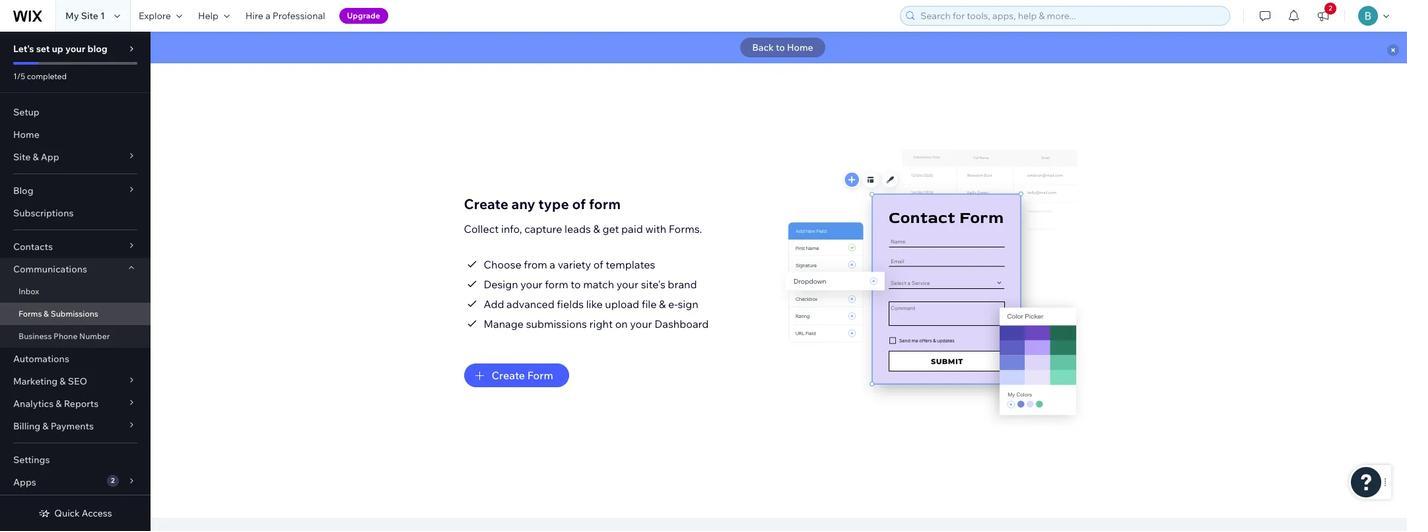 Task type: locate. For each thing, give the bounding box(es) containing it.
number
[[79, 331, 110, 341]]

0 horizontal spatial site
[[13, 151, 31, 163]]

site & app
[[13, 151, 59, 163]]

settings link
[[0, 449, 151, 471]]

setup
[[13, 106, 39, 118]]

set
[[36, 43, 50, 55]]

0 horizontal spatial home
[[13, 129, 39, 141]]

explore
[[139, 10, 171, 22]]

phone
[[54, 331, 77, 341]]

& inside dropdown button
[[33, 151, 39, 163]]

create
[[464, 195, 508, 212], [492, 369, 525, 382]]

0 vertical spatial site
[[81, 10, 98, 22]]

0 horizontal spatial form
[[545, 278, 568, 291]]

1 vertical spatial home
[[13, 129, 39, 141]]

& right billing
[[42, 421, 49, 432]]

forms & submissions
[[18, 309, 98, 319]]

2 button
[[1309, 0, 1338, 32]]

form inside choose from a variety of templates design your form to match your site's brand add advanced fields like upload file & e-sign manage submissions right on your dashboard
[[545, 278, 568, 291]]

your
[[65, 43, 85, 55], [521, 278, 543, 291], [617, 278, 639, 291], [630, 317, 652, 330]]

form
[[527, 369, 553, 382]]

0 vertical spatial of
[[572, 195, 586, 212]]

submissions
[[51, 309, 98, 319]]

variety
[[558, 258, 591, 271]]

choose
[[484, 258, 521, 271]]

1 vertical spatial to
[[571, 278, 581, 291]]

to
[[776, 42, 785, 53], [571, 278, 581, 291]]

site left 1 on the top left of the page
[[81, 10, 98, 22]]

0 horizontal spatial to
[[571, 278, 581, 291]]

& left app
[[33, 151, 39, 163]]

0 vertical spatial to
[[776, 42, 785, 53]]

apps
[[13, 477, 36, 489]]

1 horizontal spatial a
[[550, 258, 555, 271]]

& for app
[[33, 151, 39, 163]]

on
[[615, 317, 628, 330]]

of up leads
[[572, 195, 586, 212]]

&
[[33, 151, 39, 163], [593, 222, 600, 235], [659, 297, 666, 311], [44, 309, 49, 319], [60, 376, 66, 388], [56, 398, 62, 410], [42, 421, 49, 432]]

1 horizontal spatial site
[[81, 10, 98, 22]]

payments
[[51, 421, 94, 432]]

0 horizontal spatial of
[[572, 195, 586, 212]]

up
[[52, 43, 63, 55]]

site
[[81, 10, 98, 22], [13, 151, 31, 163]]

1 horizontal spatial of
[[593, 258, 603, 271]]

communications button
[[0, 258, 151, 281]]

subscriptions
[[13, 207, 74, 219]]

capture
[[524, 222, 562, 235]]

1 horizontal spatial form
[[589, 195, 621, 212]]

& left reports
[[56, 398, 62, 410]]

& for reports
[[56, 398, 62, 410]]

0 vertical spatial 2
[[1329, 4, 1332, 13]]

sidebar element
[[0, 32, 151, 532]]

back
[[752, 42, 774, 53]]

1 vertical spatial create
[[492, 369, 525, 382]]

upgrade button
[[339, 8, 388, 24]]

& inside 'popup button'
[[42, 421, 49, 432]]

& inside popup button
[[56, 398, 62, 410]]

of
[[572, 195, 586, 212], [593, 258, 603, 271]]

1 horizontal spatial home
[[787, 42, 813, 53]]

0 vertical spatial create
[[464, 195, 508, 212]]

form
[[589, 195, 621, 212], [545, 278, 568, 291]]

create up collect
[[464, 195, 508, 212]]

1 vertical spatial 2
[[111, 477, 115, 485]]

forms
[[18, 309, 42, 319]]

a right 'hire'
[[265, 10, 270, 22]]

match
[[583, 278, 614, 291]]

fields
[[557, 297, 584, 311]]

home
[[787, 42, 813, 53], [13, 129, 39, 141]]

dashboard
[[655, 317, 709, 330]]

1 vertical spatial site
[[13, 151, 31, 163]]

2
[[1329, 4, 1332, 13], [111, 477, 115, 485]]

to right back
[[776, 42, 785, 53]]

0 vertical spatial home
[[787, 42, 813, 53]]

form up get
[[589, 195, 621, 212]]

blog
[[13, 185, 33, 197]]

analytics & reports button
[[0, 393, 151, 415]]

create left form
[[492, 369, 525, 382]]

hire
[[245, 10, 263, 22]]

& left seo
[[60, 376, 66, 388]]

Search for tools, apps, help & more... field
[[916, 7, 1225, 25]]

any
[[511, 195, 535, 212]]

manage
[[484, 317, 524, 330]]

& inside "dropdown button"
[[60, 376, 66, 388]]

help
[[198, 10, 218, 22]]

create inside create form button
[[492, 369, 525, 382]]

& for payments
[[42, 421, 49, 432]]

back to home
[[752, 42, 813, 53]]

home right back
[[787, 42, 813, 53]]

of up 'match' at the left of page
[[593, 258, 603, 271]]

site left app
[[13, 151, 31, 163]]

1 horizontal spatial 2
[[1329, 4, 1332, 13]]

your up advanced
[[521, 278, 543, 291]]

to down 'variety'
[[571, 278, 581, 291]]

& inside choose from a variety of templates design your form to match your site's brand add advanced fields like upload file & e-sign manage submissions right on your dashboard
[[659, 297, 666, 311]]

0 horizontal spatial 2
[[111, 477, 115, 485]]

home down setup
[[13, 129, 39, 141]]

home link
[[0, 123, 151, 146]]

site & app button
[[0, 146, 151, 168]]

form up the fields
[[545, 278, 568, 291]]

my
[[65, 10, 79, 22]]

your right up
[[65, 43, 85, 55]]

& left the e-
[[659, 297, 666, 311]]

site's
[[641, 278, 665, 291]]

0 vertical spatial a
[[265, 10, 270, 22]]

1 vertical spatial of
[[593, 258, 603, 271]]

2 inside sidebar element
[[111, 477, 115, 485]]

& right forms
[[44, 309, 49, 319]]

0 horizontal spatial a
[[265, 10, 270, 22]]

a right from
[[550, 258, 555, 271]]

a
[[265, 10, 270, 22], [550, 258, 555, 271]]

templates
[[606, 258, 655, 271]]

1 vertical spatial a
[[550, 258, 555, 271]]

1 vertical spatial form
[[545, 278, 568, 291]]

blog
[[87, 43, 107, 55]]

billing
[[13, 421, 40, 432]]

analytics & reports
[[13, 398, 99, 410]]

info,
[[501, 222, 522, 235]]

1 horizontal spatial to
[[776, 42, 785, 53]]

upload
[[605, 297, 639, 311]]

paid
[[621, 222, 643, 235]]



Task type: vqa. For each thing, say whether or not it's contained in the screenshot.
who associated with purchase
no



Task type: describe. For each thing, give the bounding box(es) containing it.
back to home button
[[740, 38, 825, 57]]

blog button
[[0, 180, 151, 202]]

business phone number
[[18, 331, 110, 341]]

inbox link
[[0, 281, 151, 303]]

completed
[[27, 71, 67, 81]]

marketing & seo button
[[0, 370, 151, 393]]

collect
[[464, 222, 499, 235]]

help button
[[190, 0, 238, 32]]

seo
[[68, 376, 87, 388]]

hire a professional
[[245, 10, 325, 22]]

my site 1
[[65, 10, 105, 22]]

your right "on"
[[630, 317, 652, 330]]

advanced
[[507, 297, 554, 311]]

get
[[602, 222, 619, 235]]

billing & payments
[[13, 421, 94, 432]]

create any type of form
[[464, 195, 621, 212]]

let's set up your blog
[[13, 43, 107, 55]]

upgrade
[[347, 11, 380, 20]]

of inside choose from a variety of templates design your form to match your site's brand add advanced fields like upload file & e-sign manage submissions right on your dashboard
[[593, 258, 603, 271]]

contacts
[[13, 241, 53, 253]]

home inside sidebar element
[[13, 129, 39, 141]]

professional
[[273, 10, 325, 22]]

e-
[[668, 297, 678, 311]]

contacts button
[[0, 236, 151, 258]]

create form button
[[464, 363, 569, 387]]

access
[[82, 508, 112, 520]]

quick access button
[[39, 508, 112, 520]]

subscriptions link
[[0, 202, 151, 224]]

from
[[524, 258, 547, 271]]

2 inside button
[[1329, 4, 1332, 13]]

forms & submissions link
[[0, 303, 151, 326]]

add
[[484, 297, 504, 311]]

your inside sidebar element
[[65, 43, 85, 55]]

collect info, capture leads & get paid with forms.
[[464, 222, 702, 235]]

business
[[18, 331, 52, 341]]

reports
[[64, 398, 99, 410]]

inbox
[[18, 287, 39, 296]]

with
[[645, 222, 666, 235]]

marketing & seo
[[13, 376, 87, 388]]

to inside choose from a variety of templates design your form to match your site's brand add advanced fields like upload file & e-sign manage submissions right on your dashboard
[[571, 278, 581, 291]]

file
[[642, 297, 657, 311]]

communications
[[13, 263, 87, 275]]

create form
[[492, 369, 553, 382]]

business phone number link
[[0, 326, 151, 348]]

quick
[[54, 508, 80, 520]]

like
[[586, 297, 603, 311]]

0 vertical spatial form
[[589, 195, 621, 212]]

right
[[589, 317, 613, 330]]

forms.
[[669, 222, 702, 235]]

hire a professional link
[[238, 0, 333, 32]]

site inside dropdown button
[[13, 151, 31, 163]]

quick access
[[54, 508, 112, 520]]

create for create any type of form
[[464, 195, 508, 212]]

let's
[[13, 43, 34, 55]]

analytics
[[13, 398, 54, 410]]

submissions
[[526, 317, 587, 330]]

1/5 completed
[[13, 71, 67, 81]]

setup link
[[0, 101, 151, 123]]

1/5
[[13, 71, 25, 81]]

marketing
[[13, 376, 58, 388]]

choose from a variety of templates design your form to match your site's brand add advanced fields like upload file & e-sign manage submissions right on your dashboard
[[484, 258, 709, 330]]

automations link
[[0, 348, 151, 370]]

create for create form
[[492, 369, 525, 382]]

to inside button
[[776, 42, 785, 53]]

home inside button
[[787, 42, 813, 53]]

type
[[538, 195, 569, 212]]

settings
[[13, 454, 50, 466]]

leads
[[565, 222, 591, 235]]

& for submissions
[[44, 309, 49, 319]]

1
[[100, 10, 105, 22]]

sign
[[678, 297, 698, 311]]

& for seo
[[60, 376, 66, 388]]

a inside choose from a variety of templates design your form to match your site's brand add advanced fields like upload file & e-sign manage submissions right on your dashboard
[[550, 258, 555, 271]]

back to home alert
[[151, 32, 1407, 63]]

design
[[484, 278, 518, 291]]

billing & payments button
[[0, 415, 151, 438]]

app
[[41, 151, 59, 163]]

automations
[[13, 353, 69, 365]]

brand
[[668, 278, 697, 291]]

your down templates
[[617, 278, 639, 291]]

& left get
[[593, 222, 600, 235]]



